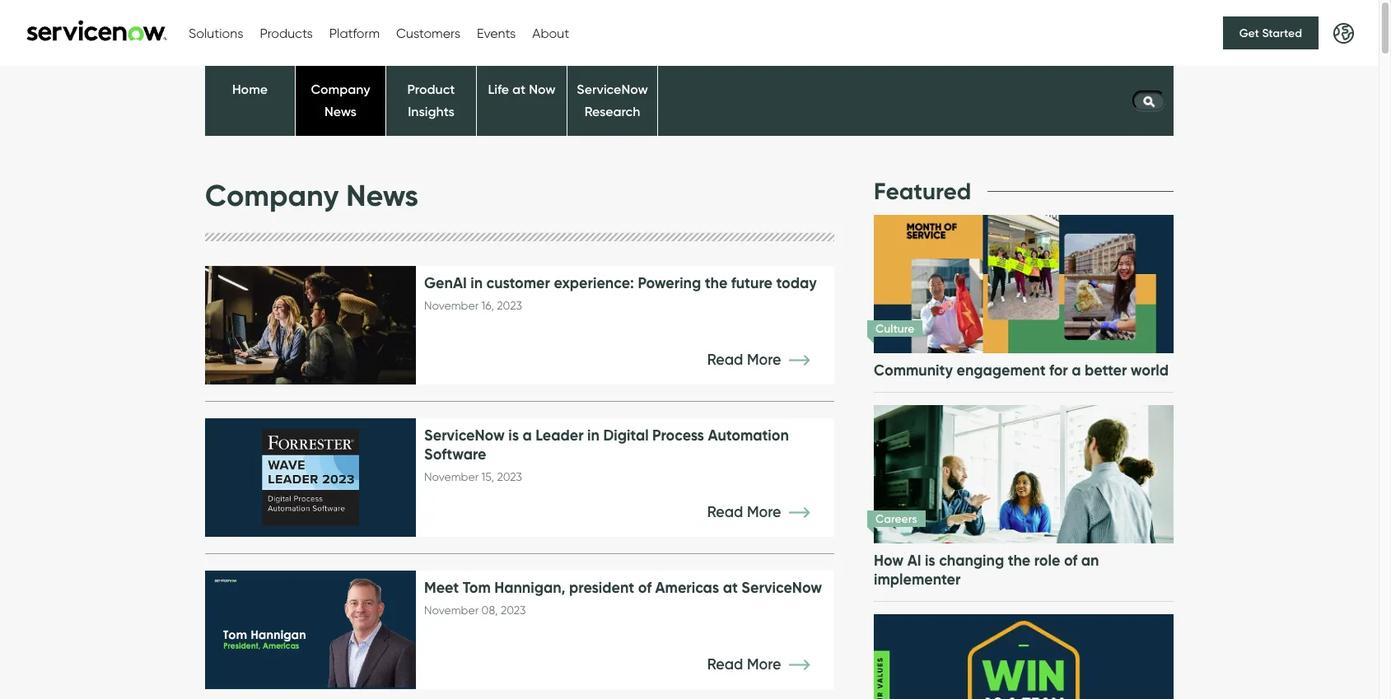 Task type: describe. For each thing, give the bounding box(es) containing it.
genai in customer experience: powering the future today november 16, 2023
[[424, 273, 817, 313]]

16,
[[482, 299, 494, 313]]

1 vertical spatial company news
[[205, 177, 419, 214]]

for
[[1050, 361, 1068, 380]]

an
[[1082, 551, 1099, 570]]

2023 inside servicenow is a leader in digital process automation software november 15, 2023
[[497, 470, 522, 484]]

solutions
[[189, 25, 243, 41]]

platform button
[[329, 25, 380, 41]]

in inside servicenow is a leader in digital process automation software november 15, 2023
[[587, 426, 600, 445]]

a inside servicenow is a leader in digital process automation software november 15, 2023
[[523, 426, 532, 445]]

company news link
[[311, 81, 370, 120]]

read more link for today
[[708, 351, 835, 369]]

of inside meet tom hannigan, president of americas at servicenow november 08, 2023
[[638, 578, 652, 597]]

ai
[[908, 551, 921, 570]]

servicenow inside meet tom hannigan, president of americas at servicenow november 08, 2023
[[742, 578, 822, 597]]

better
[[1085, 361, 1127, 380]]

started
[[1262, 26, 1303, 40]]

get started
[[1240, 26, 1303, 40]]

president
[[569, 578, 635, 597]]

more for automation
[[747, 503, 781, 521]]

read more link for servicenow
[[708, 656, 835, 674]]

about button
[[532, 25, 569, 41]]

changing
[[939, 551, 1004, 570]]

read for process
[[708, 503, 744, 521]]

Search text field
[[1133, 91, 1166, 111]]

americas
[[655, 578, 719, 597]]

world
[[1131, 361, 1169, 380]]

engagement
[[957, 361, 1046, 380]]

experience:
[[554, 273, 634, 292]]

forrester wave leader 2023: digital process automation software image
[[205, 418, 416, 537]]

insights
[[408, 103, 455, 120]]

november inside servicenow is a leader in digital process automation software november 15, 2023
[[424, 470, 479, 484]]

customers
[[396, 25, 461, 41]]

servicenow for research
[[577, 81, 648, 97]]

is inside servicenow is a leader in digital process automation software november 15, 2023
[[509, 426, 519, 445]]

is inside how ai is changing the role of an implementer
[[925, 551, 936, 570]]

get
[[1240, 26, 1260, 40]]

november for genai
[[424, 299, 479, 313]]

2023 for customer
[[497, 299, 522, 313]]

servicenow is a leader in digital process automation software november 15, 2023
[[424, 426, 789, 484]]

customer
[[487, 273, 550, 292]]

research
[[585, 103, 640, 120]]

servicenow for is
[[424, 426, 505, 445]]

november for meet
[[424, 604, 479, 618]]

community engagement: servicenow employees engaged in volunteer efforts for month of service image
[[871, 198, 1177, 370]]

more for servicenow
[[747, 656, 781, 674]]

read more link for automation
[[708, 503, 835, 521]]

meet tom hannigan, president of americas at servicenow november 08, 2023
[[424, 578, 822, 618]]

of inside how ai is changing the role of an implementer
[[1064, 551, 1078, 570]]

1 vertical spatial company
[[205, 177, 339, 214]]

get started link
[[1223, 16, 1319, 49]]

customers button
[[396, 25, 461, 41]]

software
[[424, 445, 487, 464]]

the inside genai in customer experience: powering the future today november 16, 2023
[[705, 273, 728, 292]]



Task type: vqa. For each thing, say whether or not it's contained in the screenshot.
Products Popup Button
yes



Task type: locate. For each thing, give the bounding box(es) containing it.
1 horizontal spatial in
[[587, 426, 600, 445]]

2023 inside meet tom hannigan, president of americas at servicenow november 08, 2023
[[501, 604, 526, 618]]

home
[[232, 81, 268, 97]]

is left leader
[[509, 426, 519, 445]]

in
[[471, 273, 483, 292], [587, 426, 600, 445]]

0 horizontal spatial servicenow
[[424, 426, 505, 445]]

1 horizontal spatial a
[[1072, 361, 1081, 380]]

now
[[529, 81, 556, 97]]

read more link
[[708, 351, 835, 369], [708, 503, 835, 521], [708, 656, 835, 674]]

how
[[874, 551, 904, 570]]

november down genai
[[424, 299, 479, 313]]

2 more from the top
[[747, 503, 781, 521]]

1 vertical spatial more
[[747, 503, 781, 521]]

community
[[874, 361, 953, 380]]

hannigan,
[[495, 578, 566, 597]]

1 vertical spatial servicenow
[[424, 426, 505, 445]]

2 vertical spatial read more link
[[708, 656, 835, 674]]

1 vertical spatial news
[[346, 177, 419, 214]]

2 vertical spatial read
[[708, 656, 744, 674]]

product
[[407, 81, 455, 97]]

november
[[424, 299, 479, 313], [424, 470, 479, 484], [424, 604, 479, 618]]

implementer teammates in a business meeting image
[[871, 389, 1177, 561]]

servicenow inside servicenow is a leader in digital process automation software november 15, 2023
[[424, 426, 505, 445]]

platform
[[329, 25, 380, 41]]

0 vertical spatial 2023
[[497, 299, 522, 313]]

read more for future
[[708, 351, 785, 369]]

0 horizontal spatial at
[[512, 81, 526, 97]]

november down software on the bottom of page
[[424, 470, 479, 484]]

of
[[1064, 551, 1078, 570], [638, 578, 652, 597]]

a
[[1072, 361, 1081, 380], [523, 426, 532, 445]]

company news
[[311, 81, 370, 120], [205, 177, 419, 214]]

at inside meet tom hannigan, president of americas at servicenow november 08, 2023
[[723, 578, 738, 597]]

3 more from the top
[[747, 656, 781, 674]]

0 vertical spatial of
[[1064, 551, 1078, 570]]

1 vertical spatial the
[[1008, 551, 1031, 570]]

meet
[[424, 578, 459, 597]]

2 vertical spatial servicenow
[[742, 578, 822, 597]]

life
[[488, 81, 509, 97]]

2023
[[497, 299, 522, 313], [497, 470, 522, 484], [501, 604, 526, 618]]

servicenow
[[577, 81, 648, 97], [424, 426, 505, 445], [742, 578, 822, 597]]

0 horizontal spatial in
[[471, 273, 483, 292]]

0 vertical spatial at
[[512, 81, 526, 97]]

2 november from the top
[[424, 470, 479, 484]]

servicenow research link
[[577, 81, 648, 120]]

1 vertical spatial read more link
[[708, 503, 835, 521]]

featured
[[874, 177, 972, 206]]

2 horizontal spatial servicenow
[[742, 578, 822, 597]]

1 vertical spatial 2023
[[497, 470, 522, 484]]

is right the ai
[[925, 551, 936, 570]]

1 vertical spatial is
[[925, 551, 936, 570]]

careers
[[876, 512, 918, 527]]

0 vertical spatial read more link
[[708, 351, 835, 369]]

process
[[653, 426, 704, 445]]

tom
[[463, 578, 491, 597]]

1 read more from the top
[[708, 351, 785, 369]]

1 vertical spatial in
[[587, 426, 600, 445]]

read for at
[[708, 656, 744, 674]]

genai in customer experience: three workers smiling at a computer monitor image
[[205, 266, 416, 384]]

servicenow research
[[577, 81, 648, 120]]

0 vertical spatial november
[[424, 299, 479, 313]]

2023 right 08,
[[501, 604, 526, 618]]

implementer
[[874, 570, 961, 589]]

news inside company news
[[325, 103, 357, 120]]

0 vertical spatial company news
[[311, 81, 370, 120]]

2023 right '15,'
[[497, 470, 522, 484]]

events
[[477, 25, 516, 41]]

0 vertical spatial a
[[1072, 361, 1081, 380]]

3 read from the top
[[708, 656, 744, 674]]

0 vertical spatial servicenow
[[577, 81, 648, 97]]

role
[[1035, 551, 1061, 570]]

1 vertical spatial at
[[723, 578, 738, 597]]

2 vertical spatial 2023
[[501, 604, 526, 618]]

november inside meet tom hannigan, president of americas at servicenow november 08, 2023
[[424, 604, 479, 618]]

how ai is changing the role of an implementer
[[874, 551, 1099, 589]]

0 horizontal spatial of
[[638, 578, 652, 597]]

1 vertical spatial november
[[424, 470, 479, 484]]

about
[[532, 25, 569, 41]]

read for future
[[708, 351, 744, 369]]

is
[[509, 426, 519, 445], [925, 551, 936, 570]]

1 horizontal spatial at
[[723, 578, 738, 597]]

community engagement for a better world
[[874, 361, 1169, 380]]

1 vertical spatial read more
[[708, 503, 785, 521]]

in left digital
[[587, 426, 600, 445]]

2 vertical spatial november
[[424, 604, 479, 618]]

home link
[[232, 81, 268, 97]]

november inside genai in customer experience: powering the future today november 16, 2023
[[424, 299, 479, 313]]

None search field
[[1125, 86, 1174, 115]]

2 vertical spatial read more
[[708, 656, 785, 674]]

1 horizontal spatial servicenow
[[577, 81, 648, 97]]

news
[[325, 103, 357, 120], [346, 177, 419, 214]]

read more for at
[[708, 656, 785, 674]]

digital
[[603, 426, 649, 445]]

2023 right 16,
[[497, 299, 522, 313]]

tom hannigan, president, americas image
[[205, 571, 416, 689]]

2 read from the top
[[708, 503, 744, 521]]

2 vertical spatial more
[[747, 656, 781, 674]]

leader
[[536, 426, 584, 445]]

at right americas
[[723, 578, 738, 597]]

0 horizontal spatial is
[[509, 426, 519, 445]]

15,
[[482, 470, 494, 484]]

read
[[708, 351, 744, 369], [708, 503, 744, 521], [708, 656, 744, 674]]

1 more from the top
[[747, 351, 781, 369]]

0 horizontal spatial a
[[523, 426, 532, 445]]

read more for process
[[708, 503, 785, 521]]

product insights link
[[407, 81, 455, 120]]

1 november from the top
[[424, 299, 479, 313]]

1 horizontal spatial the
[[1008, 551, 1031, 570]]

events button
[[477, 25, 516, 41]]

3 november from the top
[[424, 604, 479, 618]]

at right life at top left
[[512, 81, 526, 97]]

products
[[260, 25, 313, 41]]

0 vertical spatial read more
[[708, 351, 785, 369]]

2023 for hannigan,
[[501, 604, 526, 618]]

1 horizontal spatial is
[[925, 551, 936, 570]]

genai
[[424, 273, 467, 292]]

in inside genai in customer experience: powering the future today november 16, 2023
[[471, 273, 483, 292]]

the left role
[[1008, 551, 1031, 570]]

2 read more from the top
[[708, 503, 785, 521]]

0 vertical spatial is
[[509, 426, 519, 445]]

3 read more from the top
[[708, 656, 785, 674]]

products button
[[260, 25, 313, 41]]

product insights
[[407, 81, 455, 120]]

0 horizontal spatial the
[[705, 273, 728, 292]]

0 vertical spatial more
[[747, 351, 781, 369]]

life at now
[[488, 81, 556, 97]]

0 vertical spatial the
[[705, 273, 728, 292]]

our values: win as a team image
[[871, 598, 1177, 699]]

november down meet
[[424, 604, 479, 618]]

culture
[[876, 322, 915, 336]]

automation
[[708, 426, 789, 445]]

a right for
[[1072, 361, 1081, 380]]

powering
[[638, 273, 701, 292]]

1 horizontal spatial of
[[1064, 551, 1078, 570]]

08,
[[482, 604, 498, 618]]

at
[[512, 81, 526, 97], [723, 578, 738, 597]]

0 vertical spatial company
[[311, 81, 370, 97]]

a left leader
[[523, 426, 532, 445]]

3 read more link from the top
[[708, 656, 835, 674]]

1 vertical spatial read
[[708, 503, 744, 521]]

1 read more link from the top
[[708, 351, 835, 369]]

company
[[311, 81, 370, 97], [205, 177, 339, 214]]

0 vertical spatial news
[[325, 103, 357, 120]]

2 read more link from the top
[[708, 503, 835, 521]]

in up 16,
[[471, 273, 483, 292]]

future
[[731, 273, 773, 292]]

life at now link
[[488, 81, 556, 97]]

today
[[776, 273, 817, 292]]

1 vertical spatial a
[[523, 426, 532, 445]]

the left future
[[705, 273, 728, 292]]

the
[[705, 273, 728, 292], [1008, 551, 1031, 570]]

solutions button
[[189, 25, 243, 41]]

of left an
[[1064, 551, 1078, 570]]

of left americas
[[638, 578, 652, 597]]

1 vertical spatial of
[[638, 578, 652, 597]]

2023 inside genai in customer experience: powering the future today november 16, 2023
[[497, 299, 522, 313]]

1 read from the top
[[708, 351, 744, 369]]

the inside how ai is changing the role of an implementer
[[1008, 551, 1031, 570]]

more
[[747, 351, 781, 369], [747, 503, 781, 521], [747, 656, 781, 674]]

0 vertical spatial in
[[471, 273, 483, 292]]

more for today
[[747, 351, 781, 369]]

read more
[[708, 351, 785, 369], [708, 503, 785, 521], [708, 656, 785, 674]]

0 vertical spatial read
[[708, 351, 744, 369]]



